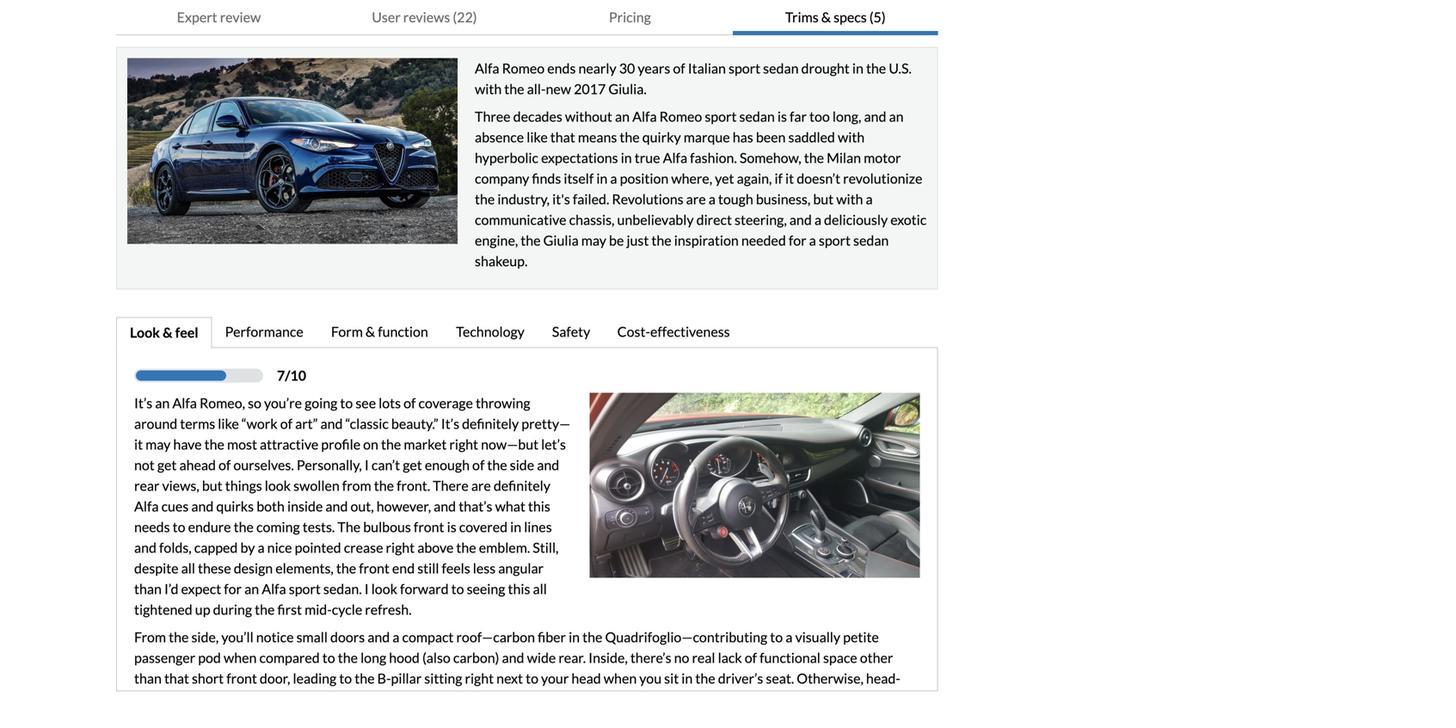 Task type: describe. For each thing, give the bounding box(es) containing it.
2 vertical spatial with
[[837, 191, 864, 208]]

an up motor
[[889, 108, 904, 125]]

that inside three decades without an alfa romeo sport sedan is far too long, and an absence like that means the quirky marque has been saddled with hyperbolic expectations in true alfa fashion. somehow, the milan motor company finds itself in a position where, yet again, if it doesn't revolutionize the industry, it's failed. revolutions are a tough business, but with a communicative chassis, unbelievably direct steering, and a deliciously exotic engine, the giulia may be just the inspiration needed for a sport sedan shakeup.
[[551, 129, 576, 146]]

look & feel tab
[[116, 317, 212, 349]]

the
[[338, 519, 361, 535]]

inside,
[[589, 649, 628, 666]]

revolutionize
[[844, 170, 923, 187]]

a up 'direct'
[[709, 191, 716, 208]]

decades
[[513, 108, 563, 125]]

the left tall.
[[799, 691, 819, 708]]

to up front,
[[339, 670, 352, 687]]

a left deliciously
[[815, 211, 822, 228]]

long,
[[833, 108, 862, 125]]

cost-effectiveness tab
[[605, 317, 746, 349]]

1 vertical spatial with
[[838, 129, 865, 146]]

without
[[565, 108, 613, 125]]

expect
[[181, 581, 221, 597]]

an down giulia.
[[615, 108, 630, 125]]

cues
[[161, 498, 189, 515]]

in left abundance
[[234, 691, 245, 708]]

italian
[[688, 60, 726, 77]]

i'd
[[164, 581, 179, 597]]

lacks
[[693, 691, 723, 708]]

trims & specs (5) tab
[[733, 0, 939, 35]]

profile
[[321, 436, 361, 453]]

around
[[134, 415, 177, 432]]

an up around
[[155, 395, 170, 411]]

than inside it's an alfa romeo, so you're going to see lots of coverage throwing around terms like "work of art" and "classic beauty." it's definitely pretty— it may have the most attractive profile on the market right now—but let's not get ahead of ourselves. personally, i can't get enough of the side and rear views, but things look swollen from the front. there are definitely alfa cues and quirks both inside and out, however, and that's what this needs to endure the coming tests. the bulbous front is covered in lines and folds, capped by a nice pointed crease right above the emblem. still, despite all these design elements, the front end still feels less angular than i'd expect for an alfa sport sedan. i look forward to seeing this all tightened up during the first mid-cycle refresh.
[[134, 581, 162, 597]]

roof—carbon
[[457, 629, 535, 646]]

to up leading
[[323, 649, 335, 666]]

years
[[638, 60, 671, 77]]

no
[[674, 649, 690, 666]]

"classic
[[346, 415, 389, 432]]

quirky
[[643, 129, 681, 146]]

rear.
[[559, 649, 586, 666]]

safety tab
[[539, 317, 605, 349]]

alfa romeo ends nearly 30 years of italian sport sedan drought in the u.s. with the all-new 2017 giulia.
[[475, 60, 912, 97]]

the up sedan.
[[336, 560, 356, 577]]

of left the art"
[[280, 415, 293, 432]]

up inside it's an alfa romeo, so you're going to see lots of coverage throwing around terms like "work of art" and "classic beauty." it's definitely pretty— it may have the most attractive profile on the market right now—but let's not get ahead of ourselves. personally, i can't get enough of the side and rear views, but things look swollen from the front. there are definitely alfa cues and quirks both inside and out, however, and that's what this needs to endure the coming tests. the bulbous front is covered in lines and folds, capped by a nice pointed crease right above the emblem. still, despite all these design elements, the front end still feels less angular than i'd expect for an alfa sport sedan. i look forward to seeing this all tightened up during the first mid-cycle refresh.
[[195, 601, 210, 618]]

functional
[[760, 649, 821, 666]]

and down passenger on the bottom left of page
[[134, 691, 157, 708]]

coming
[[256, 519, 300, 535]]

and down business,
[[790, 211, 812, 228]]

the down unbelievably
[[652, 232, 672, 249]]

feel
[[175, 324, 198, 341]]

a right the needed
[[810, 232, 817, 249]]

mid-
[[305, 601, 332, 618]]

a inside it's an alfa romeo, so you're going to see lots of coverage throwing around terms like "work of art" and "classic beauty." it's definitely pretty— it may have the most attractive profile on the market right now—but let's not get ahead of ourselves. personally, i can't get enough of the side and rear views, but things look swollen from the front. there are definitely alfa cues and quirks both inside and out, however, and that's what this needs to endure the coming tests. the bulbous front is covered in lines and folds, capped by a nice pointed crease right above the emblem. still, despite all these design elements, the front end still feels less angular than i'd expect for an alfa sport sedan. i look forward to seeing this all tightened up during the first mid-cycle refresh.
[[258, 539, 265, 556]]

tall.
[[822, 691, 844, 708]]

the down communicative
[[521, 232, 541, 249]]

design
[[234, 560, 273, 577]]

in left "true"
[[621, 149, 632, 166]]

right inside from the side, you'll notice small doors and a compact roof—carbon fiber in the quadrifoglio—contributing to a visually petite passenger pod when compared to the long hood (also carbon) and wide rear. inside, there's no real lack of functional space other than that short front door, leading to the b-pillar sitting right next to your head when you sit in the driver's seat. otherwise, head- and legroom are in abundance up front, even for my 6-foot, 4-inch frame, though the backseat lacks legroom for the tall. my only r
[[465, 670, 494, 687]]

personally,
[[297, 457, 362, 473]]

pretty—
[[522, 415, 571, 432]]

unbelievably
[[618, 211, 694, 228]]

pod
[[198, 649, 221, 666]]

1 vertical spatial front
[[359, 560, 390, 577]]

somehow,
[[740, 149, 802, 166]]

0 horizontal spatial when
[[224, 649, 257, 666]]

like for absence
[[527, 129, 548, 146]]

2 vertical spatial sedan
[[854, 232, 889, 249]]

may inside it's an alfa romeo, so you're going to see lots of coverage throwing around terms like "work of art" and "classic beauty." it's definitely pretty— it may have the most attractive profile on the market right now—but let's not get ahead of ourselves. personally, i can't get enough of the side and rear views, but things look swollen from the front. there are definitely alfa cues and quirks both inside and out, however, and that's what this needs to endure the coming tests. the bulbous front is covered in lines and folds, capped by a nice pointed crease right above the emblem. still, despite all these design elements, the front end still feels less angular than i'd expect for an alfa sport sedan. i look forward to seeing this all tightened up during the first mid-cycle refresh.
[[146, 436, 171, 453]]

what
[[495, 498, 526, 515]]

to down feels at the bottom left
[[452, 581, 464, 597]]

romeo,
[[200, 395, 245, 411]]

in inside alfa romeo ends nearly 30 years of italian sport sedan drought in the u.s. with the all-new 2017 giulia.
[[853, 60, 864, 77]]

a left position
[[611, 170, 618, 187]]

even
[[371, 691, 400, 708]]

petite
[[844, 629, 879, 646]]

cost-
[[618, 323, 651, 340]]

nice
[[267, 539, 292, 556]]

sedan.
[[324, 581, 362, 597]]

form & function
[[331, 323, 428, 340]]

to up "folds,"
[[173, 519, 185, 535]]

2 i from the top
[[365, 581, 369, 597]]

form
[[331, 323, 363, 340]]

the up passenger on the bottom left of page
[[169, 629, 189, 646]]

romeo inside alfa romeo ends nearly 30 years of italian sport sedan drought in the u.s. with the all-new 2017 giulia.
[[502, 60, 545, 77]]

on
[[363, 436, 379, 453]]

tab list containing performance
[[116, 317, 939, 349]]

the down saddled
[[805, 149, 825, 166]]

and down let's
[[537, 457, 560, 473]]

and up the
[[326, 498, 348, 515]]

safety
[[552, 323, 591, 340]]

and up the endure
[[191, 498, 214, 515]]

the left u.s.
[[867, 60, 887, 77]]

tab panel containing 7
[[116, 347, 939, 709]]

the left the first
[[255, 601, 275, 618]]

far
[[790, 108, 807, 125]]

doors
[[331, 629, 365, 646]]

throwing
[[476, 395, 531, 411]]

attractive
[[260, 436, 319, 453]]

bulbous
[[363, 519, 411, 535]]

trims
[[786, 9, 819, 25]]

than inside from the side, you'll notice small doors and a compact roof—carbon fiber in the quadrifoglio—contributing to a visually petite passenger pod when compared to the long hood (also carbon) and wide rear. inside, there's no real lack of functional space other than that short front door, leading to the b-pillar sitting right next to your head when you sit in the driver's seat. otherwise, head- and legroom are in abundance up front, even for my 6-foot, 4-inch frame, though the backseat lacks legroom for the tall. my only r
[[134, 670, 162, 687]]

forward
[[400, 581, 449, 597]]

the up by
[[234, 519, 254, 535]]

the down now—but
[[488, 457, 508, 473]]

there's
[[631, 649, 672, 666]]

is inside three decades without an alfa romeo sport sedan is far too long, and an absence like that means the quirky marque has been saddled with hyperbolic expectations in true alfa fashion. somehow, the milan motor company finds itself in a position where, yet again, if it doesn't revolutionize the industry, it's failed. revolutions are a tough business, but with a communicative chassis, unbelievably direct steering, and a deliciously exotic engine, the giulia may be just the inspiration needed for a sport sedan shakeup.
[[778, 108, 787, 125]]

u.s.
[[889, 60, 912, 77]]

for down seat.
[[779, 691, 796, 708]]

the down company
[[475, 191, 495, 208]]

and up the profile
[[321, 415, 343, 432]]

2 horizontal spatial front
[[414, 519, 445, 535]]

foot,
[[456, 691, 484, 708]]

1 get from the left
[[157, 457, 177, 473]]

but inside three decades without an alfa romeo sport sedan is far too long, and an absence like that means the quirky marque has been saddled with hyperbolic expectations in true alfa fashion. somehow, the milan motor company finds itself in a position where, yet again, if it doesn't revolutionize the industry, it's failed. revolutions are a tough business, but with a communicative chassis, unbelievably direct steering, and a deliciously exotic engine, the giulia may be just the inspiration needed for a sport sedan shakeup.
[[814, 191, 834, 208]]

sport down deliciously
[[819, 232, 851, 249]]

expert review tab
[[116, 0, 322, 35]]

expectations
[[541, 149, 618, 166]]

it inside three decades without an alfa romeo sport sedan is far too long, and an absence like that means the quirky marque has been saddled with hyperbolic expectations in true alfa fashion. somehow, the milan motor company finds itself in a position where, yet again, if it doesn't revolutionize the industry, it's failed. revolutions are a tough business, but with a communicative chassis, unbelievably direct steering, and a deliciously exotic engine, the giulia may be just the inspiration needed for a sport sedan shakeup.
[[786, 170, 794, 187]]

1 vertical spatial definitely
[[494, 477, 551, 494]]

the down doors
[[338, 649, 358, 666]]

three
[[475, 108, 511, 125]]

things
[[225, 477, 262, 494]]

0 vertical spatial definitely
[[462, 415, 519, 432]]

pointed
[[295, 539, 341, 556]]

7 / 10
[[277, 367, 306, 384]]

0 horizontal spatial all
[[181, 560, 195, 577]]

technology
[[456, 323, 525, 340]]

absence
[[475, 129, 524, 146]]

and down needs
[[134, 539, 157, 556]]

but inside it's an alfa romeo, so you're going to see lots of coverage throwing around terms like "work of art" and "classic beauty." it's definitely pretty— it may have the most attractive profile on the market right now—but let's not get ahead of ourselves. personally, i can't get enough of the side and rear views, but things look swollen from the front. there are definitely alfa cues and quirks both inside and out, however, and that's what this needs to endure the coming tests. the bulbous front is covered in lines and folds, capped by a nice pointed crease right above the emblem. still, despite all these design elements, the front end still feels less angular than i'd expect for an alfa sport sedan. i look forward to seeing this all tightened up during the first mid-cycle refresh.
[[202, 477, 223, 494]]

that inside from the side, you'll notice small doors and a compact roof—carbon fiber in the quadrifoglio—contributing to a visually petite passenger pod when compared to the long hood (also carbon) and wide rear. inside, there's no real lack of functional space other than that short front door, leading to the b-pillar sitting right next to your head when you sit in the driver's seat. otherwise, head- and legroom are in abundance up front, even for my 6-foot, 4-inch frame, though the backseat lacks legroom for the tall. my only r
[[164, 670, 189, 687]]

capped
[[194, 539, 238, 556]]

the left the b-
[[355, 670, 375, 687]]

from the side, you'll notice small doors and a compact roof—carbon fiber in the quadrifoglio—contributing to a visually petite passenger pod when compared to the long hood (also carbon) and wide rear. inside, there's no real lack of functional space other than that short front door, leading to the b-pillar sitting right next to your head when you sit in the driver's seat. otherwise, head- and legroom are in abundance up front, even for my 6-foot, 4-inch frame, though the backseat lacks legroom for the tall. my only r
[[134, 629, 921, 709]]

above
[[418, 539, 454, 556]]

if
[[775, 170, 783, 187]]

there
[[433, 477, 469, 494]]

been
[[756, 129, 786, 146]]

door,
[[260, 670, 290, 687]]

review
[[220, 9, 261, 25]]

tab list containing expert review
[[116, 0, 939, 35]]

"work
[[242, 415, 278, 432]]

pricing
[[609, 9, 651, 25]]

are inside it's an alfa romeo, so you're going to see lots of coverage throwing around terms like "work of art" and "classic beauty." it's definitely pretty— it may have the most attractive profile on the market right now—but let's not get ahead of ourselves. personally, i can't get enough of the side and rear views, but things look swollen from the front. there are definitely alfa cues and quirks both inside and out, however, and that's what this needs to endure the coming tests. the bulbous front is covered in lines and folds, capped by a nice pointed crease right above the emblem. still, despite all these design elements, the front end still feels less angular than i'd expect for an alfa sport sedan. i look forward to seeing this all tightened up during the first mid-cycle refresh.
[[471, 477, 491, 494]]

user reviews (22)
[[372, 9, 477, 25]]

& for function
[[366, 323, 375, 340]]

(5)
[[870, 9, 886, 25]]

and right long,
[[864, 108, 887, 125]]

side,
[[191, 629, 219, 646]]

the up inside,
[[583, 629, 603, 646]]

during
[[213, 601, 252, 618]]

business,
[[756, 191, 811, 208]]

ends
[[548, 60, 576, 77]]

0 horizontal spatial look
[[265, 477, 291, 494]]

front inside from the side, you'll notice small doors and a compact roof—carbon fiber in the quadrifoglio—contributing to a visually petite passenger pod when compared to the long hood (also carbon) and wide rear. inside, there's no real lack of functional space other than that short front door, leading to the b-pillar sitting right next to your head when you sit in the driver's seat. otherwise, head- and legroom are in abundance up front, even for my 6-foot, 4-inch frame, though the backseat lacks legroom for the tall. my only r
[[227, 670, 257, 687]]

1 i from the top
[[365, 457, 369, 473]]

2 legroom from the left
[[726, 691, 776, 708]]

specs
[[834, 9, 867, 25]]



Task type: locate. For each thing, give the bounding box(es) containing it.
1 vertical spatial but
[[202, 477, 223, 494]]

front.
[[397, 477, 430, 494]]

for up during
[[224, 581, 242, 597]]

0 horizontal spatial are
[[212, 691, 232, 708]]

with
[[475, 81, 502, 97], [838, 129, 865, 146], [837, 191, 864, 208]]

alfa down rear
[[134, 498, 159, 515]]

alfa down quirky
[[663, 149, 688, 166]]

hood
[[389, 649, 420, 666]]

beauty."
[[391, 415, 439, 432]]

may inside three decades without an alfa romeo sport sedan is far too long, and an absence like that means the quirky marque has been saddled with hyperbolic expectations in true alfa fashion. somehow, the milan motor company finds itself in a position where, yet again, if it doesn't revolutionize the industry, it's failed. revolutions are a tough business, but with a communicative chassis, unbelievably direct steering, and a deliciously exotic engine, the giulia may be just the inspiration needed for a sport sedan shakeup.
[[582, 232, 607, 249]]

& right form
[[366, 323, 375, 340]]

6-
[[444, 691, 456, 708]]

is up above
[[447, 519, 457, 535]]

sport inside it's an alfa romeo, so you're going to see lots of coverage throwing around terms like "work of art" and "classic beauty." it's definitely pretty— it may have the most attractive profile on the market right now—but let's not get ahead of ourselves. personally, i can't get enough of the side and rear views, but things look swollen from the front. there are definitely alfa cues and quirks both inside and out, however, and that's what this needs to endure the coming tests. the bulbous front is covered in lines and folds, capped by a nice pointed crease right above the emblem. still, despite all these design elements, the front end still feels less angular than i'd expect for an alfa sport sedan. i look forward to seeing this all tightened up during the first mid-cycle refresh.
[[289, 581, 321, 597]]

again,
[[737, 170, 772, 187]]

sport down elements,
[[289, 581, 321, 597]]

performance tab
[[212, 317, 318, 349]]

in inside it's an alfa romeo, so you're going to see lots of coverage throwing around terms like "work of art" and "classic beauty." it's definitely pretty— it may have the most attractive profile on the market right now—but let's not get ahead of ourselves. personally, i can't get enough of the side and rear views, but things look swollen from the front. there are definitely alfa cues and quirks both inside and out, however, and that's what this needs to endure the coming tests. the bulbous front is covered in lines and folds, capped by a nice pointed crease right above the emblem. still, despite all these design elements, the front end still feels less angular than i'd expect for an alfa sport sedan. i look forward to seeing this all tightened up during the first mid-cycle refresh.
[[510, 519, 522, 535]]

& inside form & function tab
[[366, 323, 375, 340]]

effectiveness
[[651, 323, 730, 340]]

drought
[[802, 60, 850, 77]]

for right the needed
[[789, 232, 807, 249]]

finds
[[532, 170, 561, 187]]

ourselves.
[[234, 457, 294, 473]]

tab list
[[116, 0, 939, 35], [116, 317, 939, 349]]

fashion.
[[690, 149, 737, 166]]

it's up around
[[134, 395, 153, 411]]

1 horizontal spatial front
[[359, 560, 390, 577]]

for left my
[[402, 691, 420, 708]]

tab list up "throwing"
[[116, 317, 939, 349]]

1 vertical spatial it
[[134, 436, 143, 453]]

like down decades
[[527, 129, 548, 146]]

1 horizontal spatial that
[[551, 129, 576, 146]]

coverage
[[419, 395, 473, 411]]

pricing tab
[[527, 0, 733, 35]]

0 horizontal spatial may
[[146, 436, 171, 453]]

all
[[181, 560, 195, 577], [533, 581, 547, 597]]

with down long,
[[838, 129, 865, 146]]

0 horizontal spatial that
[[164, 670, 189, 687]]

2 horizontal spatial &
[[822, 9, 831, 25]]

look & feel
[[130, 324, 198, 341]]

market
[[404, 436, 447, 453]]

1 horizontal spatial may
[[582, 232, 607, 249]]

the left "all-"
[[505, 81, 525, 97]]

1 vertical spatial look
[[372, 581, 398, 597]]

romeo inside three decades without an alfa romeo sport sedan is far too long, and an absence like that means the quirky marque has been saddled with hyperbolic expectations in true alfa fashion. somehow, the milan motor company finds itself in a position where, yet again, if it doesn't revolutionize the industry, it's failed. revolutions are a tough business, but with a communicative chassis, unbelievably direct steering, and a deliciously exotic engine, the giulia may be just the inspiration needed for a sport sedan shakeup.
[[660, 108, 703, 125]]

0 horizontal spatial up
[[195, 601, 210, 618]]

2 vertical spatial front
[[227, 670, 257, 687]]

for inside three decades without an alfa romeo sport sedan is far too long, and an absence like that means the quirky marque has been saddled with hyperbolic expectations in true alfa fashion. somehow, the milan motor company finds itself in a position where, yet again, if it doesn't revolutionize the industry, it's failed. revolutions are a tough business, but with a communicative chassis, unbelievably direct steering, and a deliciously exotic engine, the giulia may be just the inspiration needed for a sport sedan shakeup.
[[789, 232, 807, 249]]

but
[[814, 191, 834, 208], [202, 477, 223, 494]]

frame,
[[528, 691, 566, 708]]

visually
[[796, 629, 841, 646]]

1 vertical spatial tab list
[[116, 317, 939, 349]]

of right years
[[673, 60, 686, 77]]

look up refresh.
[[372, 581, 398, 597]]

than down despite
[[134, 581, 162, 597]]

views,
[[162, 477, 199, 494]]

like down romeo,
[[218, 415, 239, 432]]

0 horizontal spatial it's
[[134, 395, 153, 411]]

to up the functional in the bottom of the page
[[771, 629, 783, 646]]

front up above
[[414, 519, 445, 535]]

needs
[[134, 519, 170, 535]]

sedan down deliciously
[[854, 232, 889, 249]]

0 vertical spatial that
[[551, 129, 576, 146]]

1 horizontal spatial when
[[604, 670, 637, 687]]

rear
[[134, 477, 160, 494]]

2 vertical spatial are
[[212, 691, 232, 708]]

it right if
[[786, 170, 794, 187]]

like inside it's an alfa romeo, so you're going to see lots of coverage throwing around terms like "work of art" and "classic beauty." it's definitely pretty— it may have the most attractive profile on the market right now—but let's not get ahead of ourselves. personally, i can't get enough of the side and rear views, but things look swollen from the front. there are definitely alfa cues and quirks both inside and out, however, and that's what this needs to endure the coming tests. the bulbous front is covered in lines and folds, capped by a nice pointed crease right above the emblem. still, despite all these design elements, the front end still feels less angular than i'd expect for an alfa sport sedan. i look forward to seeing this all tightened up during the first mid-cycle refresh.
[[218, 415, 239, 432]]

0 vertical spatial with
[[475, 81, 502, 97]]

reviews
[[403, 9, 450, 25]]

than
[[134, 581, 162, 597], [134, 670, 162, 687]]

0 vertical spatial it's
[[134, 395, 153, 411]]

expert
[[177, 9, 217, 25]]

ahead
[[179, 457, 216, 473]]

1 vertical spatial than
[[134, 670, 162, 687]]

sport up marque
[[705, 108, 737, 125]]

and up next on the left of the page
[[502, 649, 525, 666]]

the down can't
[[374, 477, 394, 494]]

to left see
[[340, 395, 353, 411]]

a up hood
[[393, 629, 400, 646]]

chassis,
[[569, 211, 615, 228]]

0 vertical spatial i
[[365, 457, 369, 473]]

0 vertical spatial are
[[687, 191, 706, 208]]

right up end
[[386, 539, 415, 556]]

it inside it's an alfa romeo, so you're going to see lots of coverage throwing around terms like "work of art" and "classic beauty." it's definitely pretty— it may have the most attractive profile on the market right now—but let's not get ahead of ourselves. personally, i can't get enough of the side and rear views, but things look swollen from the front. there are definitely alfa cues and quirks both inside and out, however, and that's what this needs to endure the coming tests. the bulbous front is covered in lines and folds, capped by a nice pointed crease right above the emblem. still, despite all these design elements, the front end still feels less angular than i'd expect for an alfa sport sedan. i look forward to seeing this all tightened up during the first mid-cycle refresh.
[[134, 436, 143, 453]]

in right sit
[[682, 670, 693, 687]]

1 horizontal spatial up
[[317, 691, 332, 708]]

1 horizontal spatial but
[[814, 191, 834, 208]]

like for terms
[[218, 415, 239, 432]]

alfa up the first
[[262, 581, 286, 597]]

0 vertical spatial like
[[527, 129, 548, 146]]

just
[[627, 232, 649, 249]]

to right next on the left of the page
[[526, 670, 539, 687]]

and down there
[[434, 498, 456, 515]]

alfa up the terms
[[172, 395, 197, 411]]

backseat
[[637, 691, 690, 708]]

0 vertical spatial all
[[181, 560, 195, 577]]

like inside three decades without an alfa romeo sport sedan is far too long, and an absence like that means the quirky marque has been saddled with hyperbolic expectations in true alfa fashion. somehow, the milan motor company finds itself in a position where, yet again, if it doesn't revolutionize the industry, it's failed. revolutions are a tough business, but with a communicative chassis, unbelievably direct steering, and a deliciously exotic engine, the giulia may be just the inspiration needed for a sport sedan shakeup.
[[527, 129, 548, 146]]

& inside trims & specs (5) tab
[[822, 9, 831, 25]]

0 vertical spatial up
[[195, 601, 210, 618]]

1 horizontal spatial &
[[366, 323, 375, 340]]

going
[[305, 395, 338, 411]]

other
[[860, 649, 894, 666]]

1 horizontal spatial look
[[372, 581, 398, 597]]

1 vertical spatial that
[[164, 670, 189, 687]]

head-
[[867, 670, 901, 687]]

2 get from the left
[[403, 457, 422, 473]]

are inside from the side, you'll notice small doors and a compact roof—carbon fiber in the quadrifoglio—contributing to a visually petite passenger pod when compared to the long hood (also carbon) and wide rear. inside, there's no real lack of functional space other than that short front door, leading to the b-pillar sitting right next to your head when you sit in the driver's seat. otherwise, head- and legroom are in abundance up front, even for my 6-foot, 4-inch frame, though the backseat lacks legroom for the tall. my only r
[[212, 691, 232, 708]]

of
[[673, 60, 686, 77], [404, 395, 416, 411], [280, 415, 293, 432], [219, 457, 231, 473], [473, 457, 485, 473], [745, 649, 757, 666]]

legroom down 'short'
[[159, 691, 209, 708]]

small
[[297, 629, 328, 646]]

0 vertical spatial this
[[528, 498, 551, 515]]

get right the not
[[157, 457, 177, 473]]

1 vertical spatial is
[[447, 519, 457, 535]]

0 horizontal spatial but
[[202, 477, 223, 494]]

1 vertical spatial romeo
[[660, 108, 703, 125]]

too
[[810, 108, 830, 125]]

0 horizontal spatial legroom
[[159, 691, 209, 708]]

despite
[[134, 560, 179, 577]]

definitely down side
[[494, 477, 551, 494]]

the right "on"
[[381, 436, 401, 453]]

sit
[[665, 670, 679, 687]]

0 horizontal spatial &
[[163, 324, 173, 341]]

1 vertical spatial it's
[[441, 415, 460, 432]]

a right by
[[258, 539, 265, 556]]

& for feel
[[163, 324, 173, 341]]

1 vertical spatial sedan
[[740, 108, 775, 125]]

(22)
[[453, 9, 477, 25]]

is left far
[[778, 108, 787, 125]]

and up long
[[368, 629, 390, 646]]

2017 alfa romeo giulia test drive review lookandfeelimage image
[[590, 393, 921, 578]]

a up deliciously
[[866, 191, 873, 208]]

right up enough
[[450, 436, 479, 453]]

abundance
[[248, 691, 314, 708]]

the up feels at the bottom left
[[457, 539, 477, 556]]

space
[[824, 649, 858, 666]]

carbon)
[[453, 649, 500, 666]]

0 vertical spatial tab list
[[116, 0, 939, 35]]

0 vertical spatial romeo
[[502, 60, 545, 77]]

and
[[864, 108, 887, 125], [790, 211, 812, 228], [321, 415, 343, 432], [537, 457, 560, 473], [191, 498, 214, 515], [326, 498, 348, 515], [434, 498, 456, 515], [134, 539, 157, 556], [368, 629, 390, 646], [502, 649, 525, 666], [134, 691, 157, 708]]

of right the lots
[[404, 395, 416, 411]]

this up lines
[[528, 498, 551, 515]]

quadrifoglio—contributing
[[605, 629, 768, 646]]

that up expectations
[[551, 129, 576, 146]]

right down carbon)
[[465, 670, 494, 687]]

it's down coverage
[[441, 415, 460, 432]]

fiber
[[538, 629, 566, 646]]

1 vertical spatial all
[[533, 581, 547, 597]]

but down doesn't
[[814, 191, 834, 208]]

1 horizontal spatial like
[[527, 129, 548, 146]]

it's
[[553, 191, 570, 208]]

1 vertical spatial may
[[146, 436, 171, 453]]

0 horizontal spatial like
[[218, 415, 239, 432]]

with up three
[[475, 81, 502, 97]]

still
[[418, 560, 439, 577]]

0 vertical spatial when
[[224, 649, 257, 666]]

angular
[[499, 560, 544, 577]]

0 vertical spatial it
[[786, 170, 794, 187]]

may down around
[[146, 436, 171, 453]]

1 horizontal spatial are
[[471, 477, 491, 494]]

an down "design"
[[245, 581, 259, 597]]

user reviews (22) tab
[[322, 0, 527, 35]]

1 vertical spatial when
[[604, 670, 637, 687]]

7
[[277, 367, 285, 384]]

revolutions
[[612, 191, 684, 208]]

up inside from the side, you'll notice small doors and a compact roof—carbon fiber in the quadrifoglio—contributing to a visually petite passenger pod when compared to the long hood (also carbon) and wide rear. inside, there's no real lack of functional space other than that short front door, leading to the b-pillar sitting right next to your head when you sit in the driver's seat. otherwise, head- and legroom are in abundance up front, even for my 6-foot, 4-inch frame, though the backseat lacks legroom for the tall. my only r
[[317, 691, 332, 708]]

with up deliciously
[[837, 191, 864, 208]]

& inside look & feel tab
[[163, 324, 173, 341]]

1 horizontal spatial get
[[403, 457, 422, 473]]

in up rear.
[[569, 629, 580, 646]]

2 horizontal spatial are
[[687, 191, 706, 208]]

0 horizontal spatial front
[[227, 670, 257, 687]]

0 vertical spatial look
[[265, 477, 291, 494]]

1 horizontal spatial legroom
[[726, 691, 776, 708]]

lots
[[379, 395, 401, 411]]

may down 'chassis,'
[[582, 232, 607, 249]]

with inside alfa romeo ends nearly 30 years of italian sport sedan drought in the u.s. with the all-new 2017 giulia.
[[475, 81, 502, 97]]

user
[[372, 9, 401, 25]]

emblem.
[[479, 539, 530, 556]]

(also
[[423, 649, 451, 666]]

it's
[[134, 395, 153, 411], [441, 415, 460, 432]]

leading
[[293, 670, 337, 687]]

1 horizontal spatial is
[[778, 108, 787, 125]]

tab list up ends
[[116, 0, 939, 35]]

0 vertical spatial may
[[582, 232, 607, 249]]

1 vertical spatial this
[[508, 581, 531, 597]]

that down passenger on the bottom left of page
[[164, 670, 189, 687]]

is inside it's an alfa romeo, so you're going to see lots of coverage throwing around terms like "work of art" and "classic beauty." it's definitely pretty— it may have the most attractive profile on the market right now—but let's not get ahead of ourselves. personally, i can't get enough of the side and rear views, but things look swollen from the front. there are definitely alfa cues and quirks both inside and out, however, and that's what this needs to endure the coming tests. the bulbous front is covered in lines and folds, capped by a nice pointed crease right above the emblem. still, despite all these design elements, the front end still feels less angular than i'd expect for an alfa sport sedan. i look forward to seeing this all tightened up during the first mid-cycle refresh.
[[447, 519, 457, 535]]

deliciously
[[825, 211, 888, 228]]

1 vertical spatial i
[[365, 581, 369, 597]]

crease
[[344, 539, 383, 556]]

0 vertical spatial front
[[414, 519, 445, 535]]

alfa up quirky
[[633, 108, 657, 125]]

when
[[224, 649, 257, 666], [604, 670, 637, 687]]

technology tab
[[443, 317, 539, 349]]

1 vertical spatial up
[[317, 691, 332, 708]]

are down 'short'
[[212, 691, 232, 708]]

when down inside,
[[604, 670, 637, 687]]

form & function tab
[[318, 317, 443, 349]]

less
[[473, 560, 496, 577]]

elements,
[[276, 560, 334, 577]]

in right itself
[[597, 170, 608, 187]]

the down real
[[696, 670, 716, 687]]

three decades without an alfa romeo sport sedan is far too long, and an absence like that means the quirky marque has been saddled with hyperbolic expectations in true alfa fashion. somehow, the milan motor company finds itself in a position where, yet again, if it doesn't revolutionize the industry, it's failed. revolutions are a tough business, but with a communicative chassis, unbelievably direct steering, and a deliciously exotic engine, the giulia may be just the inspiration needed for a sport sedan shakeup.
[[475, 108, 927, 269]]

front,
[[335, 691, 368, 708]]

& for specs
[[822, 9, 831, 25]]

of inside from the side, you'll notice small doors and a compact roof—carbon fiber in the quadrifoglio—contributing to a visually petite passenger pod when compared to the long hood (also carbon) and wide rear. inside, there's no real lack of functional space other than that short front door, leading to the b-pillar sitting right next to your head when you sit in the driver's seat. otherwise, head- and legroom are in abundance up front, even for my 6-foot, 4-inch frame, though the backseat lacks legroom for the tall. my only r
[[745, 649, 757, 666]]

1 vertical spatial right
[[386, 539, 415, 556]]

0 vertical spatial but
[[814, 191, 834, 208]]

/
[[285, 367, 290, 384]]

covered
[[459, 519, 508, 535]]

your
[[541, 670, 569, 687]]

0 horizontal spatial it
[[134, 436, 143, 453]]

1 vertical spatial are
[[471, 477, 491, 494]]

for inside it's an alfa romeo, so you're going to see lots of coverage throwing around terms like "work of art" and "classic beauty." it's definitely pretty— it may have the most attractive profile on the market right now—but let's not get ahead of ourselves. personally, i can't get enough of the side and rear views, but things look swollen from the front. there are definitely alfa cues and quirks both inside and out, however, and that's what this needs to endure the coming tests. the bulbous front is covered in lines and folds, capped by a nice pointed crease right above the emblem. still, despite all these design elements, the front end still feels less angular than i'd expect for an alfa sport sedan. i look forward to seeing this all tightened up during the first mid-cycle refresh.
[[224, 581, 242, 597]]

0 vertical spatial sedan
[[764, 60, 799, 77]]

though
[[569, 691, 612, 708]]

of right enough
[[473, 457, 485, 473]]

1 legroom from the left
[[159, 691, 209, 708]]

be
[[609, 232, 624, 249]]

sedan inside alfa romeo ends nearly 30 years of italian sport sedan drought in the u.s. with the all-new 2017 giulia.
[[764, 60, 799, 77]]

can't
[[372, 457, 400, 473]]

1 vertical spatial like
[[218, 415, 239, 432]]

1 than from the top
[[134, 581, 162, 597]]

alfa inside alfa romeo ends nearly 30 years of italian sport sedan drought in the u.s. with the all-new 2017 giulia.
[[475, 60, 500, 77]]

of right the lack
[[745, 649, 757, 666]]

0 horizontal spatial is
[[447, 519, 457, 535]]

0 vertical spatial than
[[134, 581, 162, 597]]

0 horizontal spatial romeo
[[502, 60, 545, 77]]

feels
[[442, 560, 471, 577]]

seeing
[[467, 581, 506, 597]]

only
[[869, 691, 895, 708]]

are inside three decades without an alfa romeo sport sedan is far too long, and an absence like that means the quirky marque has been saddled with hyperbolic expectations in true alfa fashion. somehow, the milan motor company finds itself in a position where, yet again, if it doesn't revolutionize the industry, it's failed. revolutions are a tough business, but with a communicative chassis, unbelievably direct steering, and a deliciously exotic engine, the giulia may be just the inspiration needed for a sport sedan shakeup.
[[687, 191, 706, 208]]

position
[[620, 170, 669, 187]]

0 vertical spatial right
[[450, 436, 479, 453]]

a up the functional in the bottom of the page
[[786, 629, 793, 646]]

sport inside alfa romeo ends nearly 30 years of italian sport sedan drought in the u.s. with the all-new 2017 giulia.
[[729, 60, 761, 77]]

up down leading
[[317, 691, 332, 708]]

sedan left drought
[[764, 60, 799, 77]]

sport right italian
[[729, 60, 761, 77]]

function
[[378, 323, 428, 340]]

0 horizontal spatial get
[[157, 457, 177, 473]]

yet
[[715, 170, 735, 187]]

the down the terms
[[205, 436, 225, 453]]

2017 alfa romeo giulia test drive review summaryimage image
[[127, 58, 458, 244]]

1 horizontal spatial it's
[[441, 415, 460, 432]]

& left the specs
[[822, 9, 831, 25]]

the up "true"
[[620, 129, 640, 146]]

trims & specs (5)
[[786, 9, 886, 25]]

compact
[[402, 629, 454, 646]]

of down most
[[219, 457, 231, 473]]

the
[[867, 60, 887, 77], [505, 81, 525, 97], [620, 129, 640, 146], [805, 149, 825, 166], [475, 191, 495, 208], [521, 232, 541, 249], [652, 232, 672, 249], [205, 436, 225, 453], [381, 436, 401, 453], [488, 457, 508, 473], [374, 477, 394, 494], [234, 519, 254, 535], [457, 539, 477, 556], [336, 560, 356, 577], [255, 601, 275, 618], [169, 629, 189, 646], [583, 629, 603, 646], [338, 649, 358, 666], [355, 670, 375, 687], [696, 670, 716, 687], [614, 691, 634, 708], [799, 691, 819, 708]]

get up front.
[[403, 457, 422, 473]]

romeo up "all-"
[[502, 60, 545, 77]]

the right though
[[614, 691, 634, 708]]

0 vertical spatial is
[[778, 108, 787, 125]]

tab panel
[[116, 347, 939, 709]]

2 vertical spatial right
[[465, 670, 494, 687]]

look up the both
[[265, 477, 291, 494]]

communicative
[[475, 211, 567, 228]]

all down angular
[[533, 581, 547, 597]]

1 horizontal spatial romeo
[[660, 108, 703, 125]]

1 horizontal spatial it
[[786, 170, 794, 187]]

you'll
[[221, 629, 254, 646]]

1 tab list from the top
[[116, 0, 939, 35]]

2 than from the top
[[134, 670, 162, 687]]

get
[[157, 457, 177, 473], [403, 457, 422, 473]]

of inside alfa romeo ends nearly 30 years of italian sport sedan drought in the u.s. with the all-new 2017 giulia.
[[673, 60, 686, 77]]

passenger
[[134, 649, 195, 666]]

alfa
[[475, 60, 500, 77], [633, 108, 657, 125], [663, 149, 688, 166], [172, 395, 197, 411], [134, 498, 159, 515], [262, 581, 286, 597]]

2 tab list from the top
[[116, 317, 939, 349]]

my
[[423, 691, 441, 708]]

is
[[778, 108, 787, 125], [447, 519, 457, 535]]

i right sedan.
[[365, 581, 369, 597]]

but down ahead
[[202, 477, 223, 494]]

true
[[635, 149, 661, 166]]

notice
[[256, 629, 294, 646]]

1 horizontal spatial all
[[533, 581, 547, 597]]

front down crease at the bottom left
[[359, 560, 390, 577]]



Task type: vqa. For each thing, say whether or not it's contained in the screenshot.
the front.
yes



